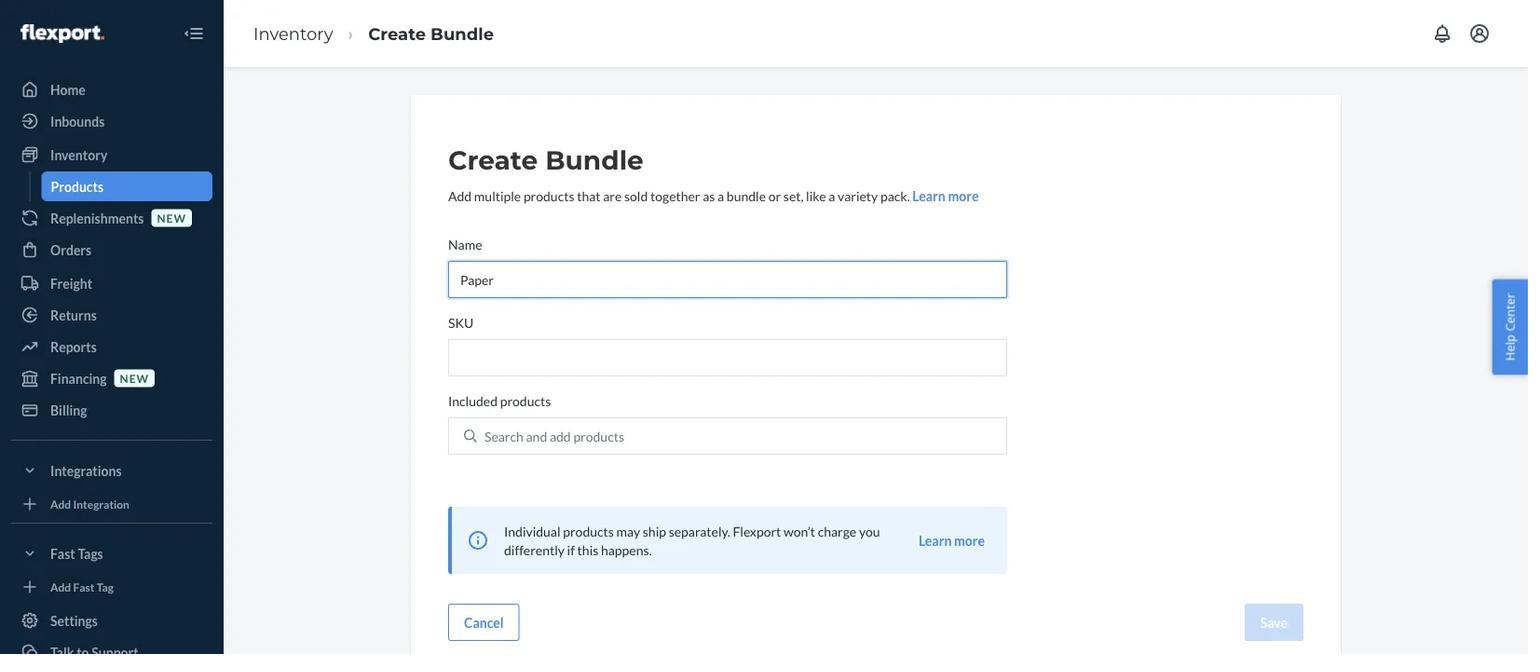 Task type: vqa. For each thing, say whether or not it's contained in the screenshot.
origins
no



Task type: describe. For each thing, give the bounding box(es) containing it.
this
[[577, 542, 599, 558]]

search
[[485, 428, 524, 444]]

1 vertical spatial bundle
[[545, 144, 644, 176]]

settings
[[50, 613, 98, 629]]

products left that
[[524, 188, 575, 204]]

search and add products
[[485, 428, 624, 444]]

returns
[[50, 307, 97, 323]]

settings link
[[11, 606, 212, 636]]

home
[[50, 82, 86, 97]]

products inside individual products may ship separately. flexport won't charge you differently if this happens.
[[563, 523, 614, 539]]

billing link
[[11, 395, 212, 425]]

0 vertical spatial more
[[948, 188, 979, 204]]

multiple
[[474, 188, 521, 204]]

as
[[703, 188, 715, 204]]

differently
[[504, 542, 565, 558]]

reports link
[[11, 332, 212, 362]]

new for replenishments
[[157, 211, 186, 225]]

create inside breadcrumbs navigation
[[368, 23, 426, 44]]

sold
[[624, 188, 648, 204]]

add integration
[[50, 497, 129, 511]]

add integration link
[[11, 493, 212, 515]]

integrations button
[[11, 456, 212, 486]]

create bundle inside breadcrumbs navigation
[[368, 23, 494, 44]]

home link
[[11, 75, 212, 104]]

help center button
[[1492, 279, 1528, 375]]

financing
[[50, 370, 107, 386]]

variety
[[838, 188, 878, 204]]

charge
[[818, 523, 857, 539]]

integrations
[[50, 463, 122, 479]]

individual products may ship separately. flexport won't charge you differently if this happens.
[[504, 523, 880, 558]]

may
[[617, 523, 640, 539]]

inventory inside breadcrumbs navigation
[[253, 23, 333, 44]]

fast tags button
[[11, 539, 212, 568]]

1 vertical spatial inventory
[[50, 147, 107, 163]]

products link
[[41, 171, 212, 201]]

fast tags
[[50, 546, 103, 561]]

if
[[567, 542, 575, 558]]

help center
[[1502, 293, 1518, 361]]

add fast tag
[[50, 580, 114, 594]]

flexport logo image
[[21, 24, 104, 43]]

replenishments
[[50, 210, 144, 226]]

add for add integration
[[50, 497, 71, 511]]

products
[[51, 178, 104, 194]]

or
[[769, 188, 781, 204]]

integration
[[73, 497, 129, 511]]

1 vertical spatial create
[[448, 144, 538, 176]]

1 vertical spatial learn more button
[[919, 531, 985, 550]]

1 a from the left
[[718, 188, 724, 204]]

you
[[859, 523, 880, 539]]



Task type: locate. For each thing, give the bounding box(es) containing it.
are
[[603, 188, 622, 204]]

orders
[[50, 242, 92, 258]]

0 vertical spatial inventory link
[[253, 23, 333, 44]]

1 vertical spatial fast
[[73, 580, 95, 594]]

learn more button right you
[[919, 531, 985, 550]]

None text field
[[448, 261, 1007, 298], [448, 339, 1007, 376], [448, 261, 1007, 298], [448, 339, 1007, 376]]

open notifications image
[[1431, 22, 1454, 45]]

0 horizontal spatial a
[[718, 188, 724, 204]]

inventory link inside breadcrumbs navigation
[[253, 23, 333, 44]]

tag
[[97, 580, 114, 594]]

inventory
[[253, 23, 333, 44], [50, 147, 107, 163]]

add
[[448, 188, 472, 204], [50, 497, 71, 511], [50, 580, 71, 594]]

0 vertical spatial learn
[[913, 188, 946, 204]]

individual
[[504, 523, 561, 539]]

add for add multiple products that are sold together as a bundle or set, like a variety pack. learn more
[[448, 188, 472, 204]]

add multiple products that are sold together as a bundle or set, like a variety pack. learn more
[[448, 188, 979, 204]]

more
[[948, 188, 979, 204], [954, 533, 985, 548]]

a
[[718, 188, 724, 204], [829, 188, 835, 204]]

freight
[[50, 275, 92, 291]]

center
[[1502, 293, 1518, 331]]

included
[[448, 393, 498, 409]]

included products
[[448, 393, 551, 409]]

create bundle link
[[368, 23, 494, 44]]

a right 'like'
[[829, 188, 835, 204]]

pack.
[[881, 188, 910, 204]]

learn right you
[[919, 533, 952, 548]]

fast inside "link"
[[73, 580, 95, 594]]

add
[[550, 428, 571, 444]]

bundle
[[431, 23, 494, 44], [545, 144, 644, 176]]

reports
[[50, 339, 97, 355]]

fast inside dropdown button
[[50, 546, 75, 561]]

1 vertical spatial inventory link
[[11, 140, 212, 170]]

1 horizontal spatial new
[[157, 211, 186, 225]]

together
[[650, 188, 700, 204]]

add left integration
[[50, 497, 71, 511]]

freight link
[[11, 268, 212, 298]]

0 vertical spatial inventory
[[253, 23, 333, 44]]

add for add fast tag
[[50, 580, 71, 594]]

products up and
[[500, 393, 551, 409]]

0 horizontal spatial create
[[368, 23, 426, 44]]

bundle inside breadcrumbs navigation
[[431, 23, 494, 44]]

flexport
[[733, 523, 781, 539]]

0 vertical spatial create
[[368, 23, 426, 44]]

inbounds
[[50, 113, 105, 129]]

new down reports link
[[120, 371, 149, 385]]

new down products link
[[157, 211, 186, 225]]

0 vertical spatial learn more button
[[913, 186, 979, 205]]

1 vertical spatial new
[[120, 371, 149, 385]]

0 horizontal spatial bundle
[[431, 23, 494, 44]]

sku
[[448, 315, 474, 330]]

fast left "tag"
[[73, 580, 95, 594]]

add up settings
[[50, 580, 71, 594]]

inventory link
[[253, 23, 333, 44], [11, 140, 212, 170]]

name
[[448, 236, 482, 252]]

0 vertical spatial create bundle
[[368, 23, 494, 44]]

billing
[[50, 402, 87, 418]]

search image
[[464, 430, 477, 443]]

learn more button right pack.
[[913, 186, 979, 205]]

learn more button
[[913, 186, 979, 205], [919, 531, 985, 550]]

save button
[[1245, 604, 1304, 641]]

new for financing
[[120, 371, 149, 385]]

products up "this"
[[563, 523, 614, 539]]

add inside "link"
[[50, 580, 71, 594]]

bundle
[[727, 188, 766, 204]]

orders link
[[11, 235, 212, 265]]

add fast tag link
[[11, 576, 212, 598]]

ship
[[643, 523, 666, 539]]

products right add
[[573, 428, 624, 444]]

1 vertical spatial learn
[[919, 533, 952, 548]]

returns link
[[11, 300, 212, 330]]

1 horizontal spatial a
[[829, 188, 835, 204]]

learn right pack.
[[913, 188, 946, 204]]

help
[[1502, 335, 1518, 361]]

0 horizontal spatial inventory link
[[11, 140, 212, 170]]

new
[[157, 211, 186, 225], [120, 371, 149, 385]]

that
[[577, 188, 601, 204]]

1 horizontal spatial inventory
[[253, 23, 333, 44]]

fast left tags
[[50, 546, 75, 561]]

1 horizontal spatial create
[[448, 144, 538, 176]]

set,
[[784, 188, 804, 204]]

open account menu image
[[1469, 22, 1491, 45]]

2 a from the left
[[829, 188, 835, 204]]

a right as
[[718, 188, 724, 204]]

1 vertical spatial add
[[50, 497, 71, 511]]

0 vertical spatial add
[[448, 188, 472, 204]]

fast
[[50, 546, 75, 561], [73, 580, 95, 594]]

close navigation image
[[183, 22, 205, 45]]

breadcrumbs navigation
[[239, 6, 509, 61]]

learn more
[[919, 533, 985, 548]]

separately.
[[669, 523, 730, 539]]

add left multiple at the top left of the page
[[448, 188, 472, 204]]

cancel
[[464, 615, 504, 630]]

0 vertical spatial new
[[157, 211, 186, 225]]

0 horizontal spatial new
[[120, 371, 149, 385]]

products
[[524, 188, 575, 204], [500, 393, 551, 409], [573, 428, 624, 444], [563, 523, 614, 539]]

1 horizontal spatial inventory link
[[253, 23, 333, 44]]

1 horizontal spatial bundle
[[545, 144, 644, 176]]

inbounds link
[[11, 106, 212, 136]]

create
[[368, 23, 426, 44], [448, 144, 538, 176]]

save
[[1261, 615, 1288, 630]]

learn
[[913, 188, 946, 204], [919, 533, 952, 548]]

1 vertical spatial create bundle
[[448, 144, 644, 176]]

0 vertical spatial bundle
[[431, 23, 494, 44]]

cancel button
[[448, 604, 520, 641]]

won't
[[784, 523, 815, 539]]

1 vertical spatial more
[[954, 533, 985, 548]]

and
[[526, 428, 547, 444]]

0 vertical spatial fast
[[50, 546, 75, 561]]

create bundle
[[368, 23, 494, 44], [448, 144, 644, 176]]

0 horizontal spatial inventory
[[50, 147, 107, 163]]

happens.
[[601, 542, 652, 558]]

like
[[806, 188, 826, 204]]

tags
[[78, 546, 103, 561]]

2 vertical spatial add
[[50, 580, 71, 594]]



